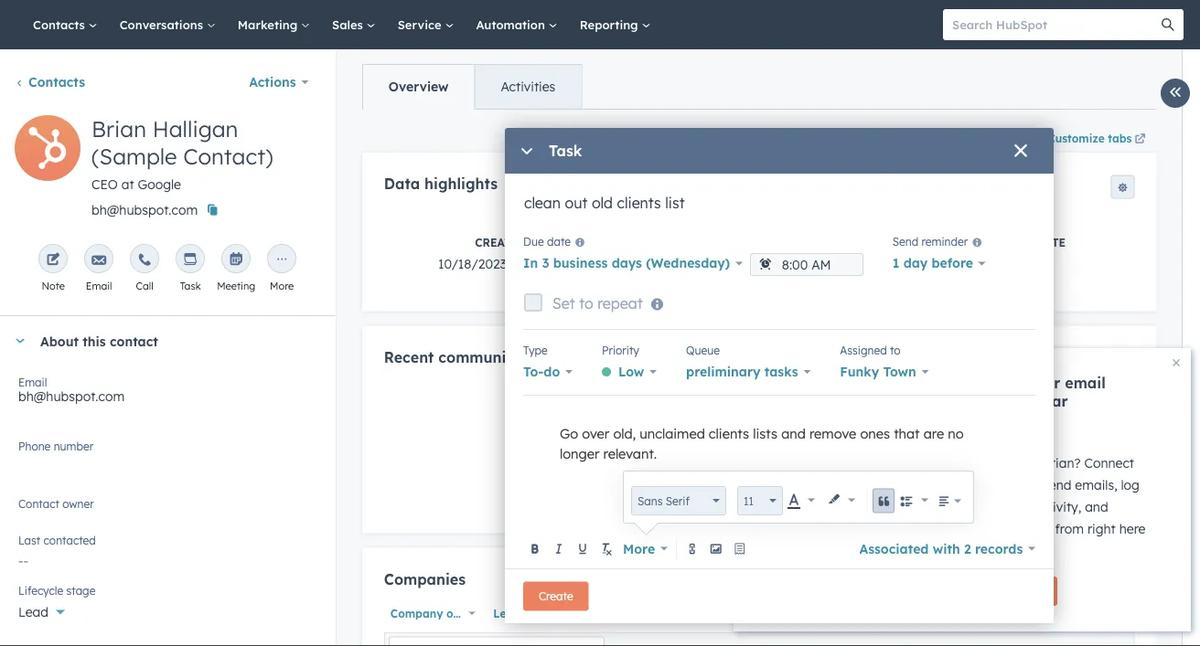 Task type: describe. For each thing, give the bounding box(es) containing it.
Search search field
[[388, 637, 604, 647]]

queue
[[686, 343, 720, 357]]

records
[[975, 541, 1023, 557]]

preliminary tasks button
[[686, 359, 811, 385]]

relevant.
[[603, 446, 657, 462]]

Last contacted text field
[[18, 544, 317, 574]]

contact
[[18, 497, 59, 511]]

ones
[[860, 425, 890, 442]]

about this contact button
[[0, 316, 317, 366]]

connect
[[965, 374, 1022, 392]]

note image
[[46, 253, 61, 268]]

this
[[83, 333, 106, 349]]

sales link
[[321, 0, 387, 49]]

emails,
[[1075, 477, 1117, 493]]

schedule
[[907, 521, 960, 537]]

2 inside popup button
[[964, 541, 971, 557]]

last inside popup button
[[588, 607, 611, 621]]

to left send
[[1027, 477, 1039, 493]]

lifecycle for lifecycle stage
[[18, 584, 63, 598]]

about for about 2 minutes
[[907, 423, 939, 437]]

no
[[948, 425, 964, 442]]

marketing link
[[227, 0, 321, 49]]

company owner button
[[384, 602, 480, 626]]

3
[[542, 255, 549, 271]]

brian?
[[1042, 456, 1081, 472]]

1 vertical spatial bh@hubspot.com
[[18, 389, 125, 405]]

minimize dialog image
[[520, 145, 534, 159]]

assigned
[[840, 343, 887, 357]]

days
[[612, 255, 642, 271]]

note
[[42, 280, 65, 293]]

all
[[1038, 521, 1052, 537]]

close dialog image
[[1013, 145, 1028, 159]]

at
[[121, 177, 134, 193]]

companies
[[384, 570, 465, 589]]

sans serif
[[638, 494, 690, 508]]

phone
[[18, 440, 51, 453]]

lead button
[[18, 595, 317, 625]]

clients
[[709, 425, 749, 442]]

communications
[[438, 348, 559, 366]]

that
[[894, 425, 920, 442]]

add button
[[1038, 571, 1099, 594]]

due
[[523, 235, 544, 248]]

2 horizontal spatial last
[[946, 235, 974, 249]]

close image
[[1173, 359, 1180, 367]]

funky
[[840, 364, 879, 380]]

overview
[[388, 79, 448, 95]]

about 2 minutes
[[907, 423, 992, 437]]

3:29
[[510, 256, 534, 272]]

1
[[893, 255, 900, 271]]

and for calendar
[[971, 392, 999, 411]]

recent
[[384, 348, 433, 366]]

account inside pro tip: connect your email account and calendar
[[907, 392, 966, 411]]

send
[[893, 235, 919, 248]]

0 vertical spatial contacts link
[[22, 0, 109, 49]]

1 vertical spatial contacts link
[[15, 74, 85, 90]]

brian
[[91, 115, 146, 143]]

email image
[[92, 253, 106, 268]]

more button
[[619, 536, 671, 562]]

date inside create date 10/18/2023 3:29 pm mdt
[[521, 235, 550, 249]]

business
[[553, 255, 608, 271]]

to for ready
[[949, 456, 962, 472]]

0 vertical spatial last activity date
[[946, 235, 1065, 249]]

service link
[[387, 0, 465, 49]]

priority
[[602, 343, 639, 357]]

calendar
[[1003, 392, 1068, 411]]

highlights
[[424, 175, 497, 193]]

conversations link
[[109, 0, 227, 49]]

edit button
[[15, 115, 80, 188]]

reporting link
[[569, 0, 662, 49]]

0 horizontal spatial 2
[[942, 423, 948, 437]]

automation link
[[465, 0, 569, 49]]

task image
[[183, 253, 198, 268]]

google
[[138, 177, 181, 193]]

preliminary
[[686, 364, 761, 380]]

11
[[744, 494, 754, 508]]

search image
[[1162, 18, 1174, 31]]

lead status
[[493, 607, 558, 621]]

about this contact
[[40, 333, 158, 349]]

1 vertical spatial last
[[18, 534, 40, 547]]

pm
[[537, 256, 556, 272]]

in 3 business days (wednesday)
[[523, 255, 730, 271]]

activities button
[[474, 65, 581, 109]]

activities
[[500, 79, 555, 95]]

10/18/2023
[[438, 256, 506, 272]]

contacts inside contacts link
[[33, 17, 88, 32]]

do
[[544, 364, 560, 380]]

create for create
[[539, 590, 573, 604]]

about for about this contact
[[40, 333, 79, 349]]

sans serif button
[[631, 487, 726, 516]]

contact owner no owner
[[18, 497, 94, 520]]

reporting
[[580, 17, 642, 32]]

email for email bh@hubspot.com
[[18, 375, 47, 389]]

set
[[552, 295, 575, 313]]

email inside pro tip: connect your email account and calendar
[[1065, 374, 1106, 392]]

add
[[1067, 576, 1088, 589]]

lead status button
[[486, 602, 574, 626]]

data highlights
[[384, 175, 497, 193]]

more image
[[275, 253, 289, 268]]

low button
[[602, 359, 657, 385]]

email bh@hubspot.com
[[18, 375, 125, 405]]

—
[[1023, 521, 1034, 537]]

to-do
[[523, 364, 560, 380]]

1 horizontal spatial task
[[549, 142, 582, 160]]

2 vertical spatial your
[[907, 499, 934, 515]]

create date 10/18/2023 3:29 pm mdt
[[438, 235, 587, 272]]

0 vertical spatial bh@hubspot.com
[[91, 202, 198, 218]]

date inside popup button
[[660, 607, 686, 621]]

11 button
[[737, 487, 783, 516]]

owner for company owner
[[446, 607, 480, 621]]

owner for contact owner no owner
[[62, 497, 94, 511]]

contact)
[[183, 143, 273, 170]]

in
[[907, 543, 918, 559]]

pro
[[907, 374, 932, 392]]



Task type: vqa. For each thing, say whether or not it's contained in the screenshot.
User Guides 'element'
no



Task type: locate. For each thing, give the bounding box(es) containing it.
to
[[579, 295, 593, 313], [890, 343, 901, 357], [949, 456, 962, 472], [1026, 456, 1039, 472], [1027, 477, 1039, 493]]

pro tip: connect your email account and calendar
[[907, 374, 1106, 411]]

1 vertical spatial task
[[180, 280, 201, 293]]

hubspot.
[[922, 543, 978, 559]]

activity down more popup button
[[615, 607, 657, 621]]

0 vertical spatial create
[[474, 235, 518, 249]]

service
[[398, 17, 445, 32]]

1 horizontal spatial lifecycle
[[708, 235, 770, 249]]

email
[[86, 280, 112, 293], [18, 375, 47, 389]]

your right connect
[[1027, 374, 1060, 392]]

email up '—'
[[997, 499, 1030, 515]]

task right the "minimize dialog" image on the left
[[549, 142, 582, 160]]

0 vertical spatial more
[[270, 280, 294, 293]]

0 horizontal spatial last
[[18, 534, 40, 547]]

data
[[384, 175, 420, 193]]

HH:MM text field
[[750, 253, 863, 276]]

lists
[[753, 425, 778, 442]]

lead down stage
[[744, 256, 774, 272]]

email up brian?
[[1065, 374, 1106, 392]]

caret image
[[15, 339, 26, 343]]

out
[[1003, 456, 1023, 472]]

navigation
[[362, 64, 582, 110]]

account
[[907, 392, 966, 411], [974, 477, 1023, 493]]

go
[[560, 425, 578, 442]]

to right set
[[579, 295, 593, 313]]

lead up the search search box
[[493, 607, 520, 621]]

lead inside lifecycle stage lead
[[744, 256, 774, 272]]

town
[[883, 364, 916, 380]]

more inside popup button
[[623, 541, 655, 557]]

bh@hubspot.com up number
[[18, 389, 125, 405]]

1 horizontal spatial more
[[623, 541, 655, 557]]

1 vertical spatial account
[[974, 477, 1023, 493]]

1 horizontal spatial and
[[971, 392, 999, 411]]

email inside "email bh@hubspot.com"
[[18, 375, 47, 389]]

0 vertical spatial and
[[971, 392, 999, 411]]

0 vertical spatial contacts
[[33, 17, 88, 32]]

navigation containing overview
[[362, 64, 582, 110]]

lifecycle for lifecycle stage lead
[[708, 235, 770, 249]]

activities.
[[741, 493, 798, 509]]

Title text field
[[523, 192, 1035, 229]]

stage
[[66, 584, 96, 598]]

0 horizontal spatial lead
[[18, 605, 48, 621]]

date
[[547, 235, 571, 248]]

phone number
[[18, 440, 93, 453]]

2 horizontal spatial email
[[1065, 374, 1106, 392]]

0 horizontal spatial about
[[40, 333, 79, 349]]

about left this
[[40, 333, 79, 349]]

owner inside popup button
[[446, 607, 480, 621]]

1 vertical spatial last activity date
[[588, 607, 686, 621]]

remove
[[809, 425, 856, 442]]

about
[[40, 333, 79, 349], [907, 423, 939, 437]]

0 horizontal spatial date
[[521, 235, 550, 249]]

funky town
[[840, 364, 916, 380]]

meeting image
[[229, 253, 243, 268]]

sans
[[638, 494, 663, 508]]

1 vertical spatial activity
[[615, 607, 657, 621]]

conversations
[[120, 17, 207, 32]]

0 vertical spatial email
[[86, 280, 112, 293]]

2 horizontal spatial date
[[1036, 235, 1065, 249]]

activity inside popup button
[[615, 607, 657, 621]]

and inside ready to reach out to brian? connect your email account to send emails, log your contacts' email activity, and schedule meetings — all from right here in hubspot.
[[1085, 499, 1108, 515]]

to up town
[[890, 343, 901, 357]]

lifecycle inside lifecycle stage lead
[[708, 235, 770, 249]]

1 vertical spatial about
[[907, 423, 939, 437]]

0 vertical spatial task
[[549, 142, 582, 160]]

meeting
[[217, 280, 255, 293]]

1 horizontal spatial about
[[907, 423, 939, 437]]

0 horizontal spatial activity
[[615, 607, 657, 621]]

and up minutes
[[971, 392, 999, 411]]

brian halligan (sample contact) ceo at google
[[91, 115, 273, 193]]

bh@hubspot.com
[[91, 202, 198, 218], [18, 389, 125, 405]]

0 vertical spatial about
[[40, 333, 79, 349]]

more
[[270, 280, 294, 293], [623, 541, 655, 557]]

activity right reminder
[[977, 235, 1033, 249]]

right
[[1087, 521, 1116, 537]]

1 vertical spatial more
[[623, 541, 655, 557]]

and right lists
[[781, 425, 806, 442]]

Phone number text field
[[18, 436, 317, 473]]

account down out
[[974, 477, 1023, 493]]

0 vertical spatial email
[[1065, 374, 1106, 392]]

lifecycle left stage
[[18, 584, 63, 598]]

no owner button
[[18, 494, 317, 524]]

create up the status
[[539, 590, 573, 604]]

no inside 'no activities.' alert
[[720, 493, 737, 509]]

bh@hubspot.com down google at left
[[91, 202, 198, 218]]

create
[[474, 235, 518, 249], [539, 590, 573, 604]]

0 vertical spatial lifecycle
[[708, 235, 770, 249]]

number
[[54, 440, 93, 453]]

preliminary tasks
[[686, 364, 798, 380]]

1 horizontal spatial no
[[720, 493, 737, 509]]

to-do button
[[523, 359, 573, 385]]

sales
[[332, 17, 366, 32]]

about inside about this contact dropdown button
[[40, 333, 79, 349]]

lifecycle
[[708, 235, 770, 249], [18, 584, 63, 598]]

last right the status
[[588, 607, 611, 621]]

automation
[[476, 17, 549, 32]]

email down the 'caret' icon
[[18, 375, 47, 389]]

0 horizontal spatial task
[[180, 280, 201, 293]]

and for remove
[[781, 425, 806, 442]]

more down more icon
[[270, 280, 294, 293]]

owner up last contacted on the left bottom of page
[[40, 504, 76, 520]]

1 horizontal spatial create
[[539, 590, 573, 604]]

and
[[971, 392, 999, 411], [781, 425, 806, 442], [1085, 499, 1108, 515]]

1 vertical spatial your
[[907, 477, 934, 493]]

from
[[1055, 521, 1084, 537]]

set to repeat
[[552, 295, 643, 313]]

lifecycle down clean out old clients list "text box"
[[708, 235, 770, 249]]

ceo
[[91, 177, 118, 193]]

longer
[[560, 446, 600, 462]]

no activities. alert
[[384, 388, 1134, 512]]

1 horizontal spatial date
[[660, 607, 686, 621]]

lead inside "lead status" popup button
[[493, 607, 520, 621]]

to for assigned
[[890, 343, 901, 357]]

2 vertical spatial last
[[588, 607, 611, 621]]

and inside pro tip: connect your email account and calendar
[[971, 392, 999, 411]]

1 horizontal spatial activity
[[977, 235, 1033, 249]]

account up about 2 minutes
[[907, 392, 966, 411]]

0 vertical spatial activity
[[977, 235, 1033, 249]]

1 horizontal spatial last activity date
[[946, 235, 1065, 249]]

create for create date 10/18/2023 3:29 pm mdt
[[474, 235, 518, 249]]

lead inside lead popup button
[[18, 605, 48, 621]]

customize
[[1047, 131, 1104, 145]]

1 horizontal spatial lead
[[493, 607, 520, 621]]

lead down lifecycle stage
[[18, 605, 48, 621]]

send
[[1043, 477, 1072, 493]]

last up before
[[946, 235, 974, 249]]

with
[[933, 541, 960, 557]]

0 horizontal spatial and
[[781, 425, 806, 442]]

last activity date down more popup button
[[588, 607, 686, 621]]

and inside go over old, unclaimed clients lists and remove ones that are no longer relevant.
[[781, 425, 806, 442]]

no inside contact owner no owner
[[18, 504, 36, 520]]

task down task icon
[[180, 280, 201, 293]]

1 horizontal spatial account
[[974, 477, 1023, 493]]

old,
[[613, 425, 636, 442]]

1 vertical spatial lifecycle
[[18, 584, 63, 598]]

log
[[1121, 477, 1140, 493]]

serif
[[666, 494, 690, 508]]

2 left no
[[942, 423, 948, 437]]

create inside create date 10/18/2023 3:29 pm mdt
[[474, 235, 518, 249]]

email up contacts'
[[938, 477, 971, 493]]

your down 'ready'
[[907, 477, 934, 493]]

last activity date up before
[[946, 235, 1065, 249]]

2 horizontal spatial and
[[1085, 499, 1108, 515]]

to right out
[[1026, 456, 1039, 472]]

1 vertical spatial create
[[539, 590, 573, 604]]

customize tabs link
[[1023, 123, 1156, 153]]

0 vertical spatial account
[[907, 392, 966, 411]]

1 vertical spatial email
[[938, 477, 971, 493]]

search button
[[1153, 9, 1184, 40]]

email
[[1065, 374, 1106, 392], [938, 477, 971, 493], [997, 499, 1030, 515]]

last down contact
[[18, 534, 40, 547]]

contact
[[110, 333, 158, 349]]

0 horizontal spatial create
[[474, 235, 518, 249]]

1 vertical spatial contacts
[[28, 74, 85, 90]]

more down sans
[[623, 541, 655, 557]]

1 vertical spatial email
[[18, 375, 47, 389]]

here
[[1119, 521, 1146, 537]]

2 vertical spatial email
[[997, 499, 1030, 515]]

0 vertical spatial last
[[946, 235, 974, 249]]

your
[[1027, 374, 1060, 392], [907, 477, 934, 493], [907, 499, 934, 515]]

0 horizontal spatial no
[[18, 504, 36, 520]]

create up 10/18/2023
[[474, 235, 518, 249]]

contacts'
[[938, 499, 993, 515]]

lead for lead status
[[493, 607, 520, 621]]

owner
[[62, 497, 94, 511], [40, 504, 76, 520], [446, 607, 480, 621]]

contacted
[[43, 534, 96, 547]]

account inside ready to reach out to brian? connect your email account to send emails, log your contacts' email activity, and schedule meetings — all from right here in hubspot.
[[974, 477, 1023, 493]]

0 horizontal spatial email
[[18, 375, 47, 389]]

1 vertical spatial 2
[[964, 541, 971, 557]]

your up schedule
[[907, 499, 934, 515]]

owner up contacted
[[62, 497, 94, 511]]

due date
[[523, 235, 571, 248]]

associated with 2 records
[[859, 541, 1023, 557]]

reach
[[965, 456, 999, 472]]

email down the email image
[[86, 280, 112, 293]]

tabs
[[1108, 131, 1131, 145]]

1 horizontal spatial 2
[[964, 541, 971, 557]]

0 horizontal spatial email
[[938, 477, 971, 493]]

email for email
[[86, 280, 112, 293]]

no up last contacted on the left bottom of page
[[18, 504, 36, 520]]

last contacted
[[18, 534, 96, 547]]

group
[[895, 489, 933, 514]]

0 horizontal spatial lifecycle
[[18, 584, 63, 598]]

tip:
[[937, 374, 960, 392]]

about left no
[[907, 423, 939, 437]]

status
[[523, 607, 558, 621]]

1 day before button
[[893, 251, 986, 276]]

2 vertical spatial and
[[1085, 499, 1108, 515]]

0 vertical spatial your
[[1027, 374, 1060, 392]]

0 horizontal spatial account
[[907, 392, 966, 411]]

and down the emails,
[[1085, 499, 1108, 515]]

0 vertical spatial 2
[[942, 423, 948, 437]]

repeat
[[597, 295, 643, 313]]

date
[[521, 235, 550, 249], [1036, 235, 1065, 249], [660, 607, 686, 621]]

overview button
[[363, 65, 474, 109]]

unclaimed
[[640, 425, 705, 442]]

no left 11
[[720, 493, 737, 509]]

meetings
[[964, 521, 1020, 537]]

call image
[[137, 253, 152, 268]]

owner up the search search box
[[446, 607, 480, 621]]

1 horizontal spatial last
[[588, 607, 611, 621]]

to-
[[523, 364, 544, 380]]

connect
[[1084, 456, 1134, 472]]

last activity date
[[946, 235, 1065, 249], [588, 607, 686, 621]]

2 horizontal spatial lead
[[744, 256, 774, 272]]

2 right the with
[[964, 541, 971, 557]]

activity,
[[1033, 499, 1081, 515]]

your inside pro tip: connect your email account and calendar
[[1027, 374, 1060, 392]]

create inside create button
[[539, 590, 573, 604]]

last activity date inside last activity date popup button
[[588, 607, 686, 621]]

to for set
[[579, 295, 593, 313]]

0 horizontal spatial more
[[270, 280, 294, 293]]

lead for lead
[[18, 605, 48, 621]]

associated with 2 records button
[[859, 536, 1035, 562]]

to left reach on the right
[[949, 456, 962, 472]]

1 horizontal spatial email
[[997, 499, 1030, 515]]

0 horizontal spatial last activity date
[[588, 607, 686, 621]]

Search HubSpot search field
[[943, 9, 1167, 40]]

before
[[932, 255, 973, 271]]

1 vertical spatial and
[[781, 425, 806, 442]]

1 horizontal spatial email
[[86, 280, 112, 293]]

company
[[390, 607, 443, 621]]



